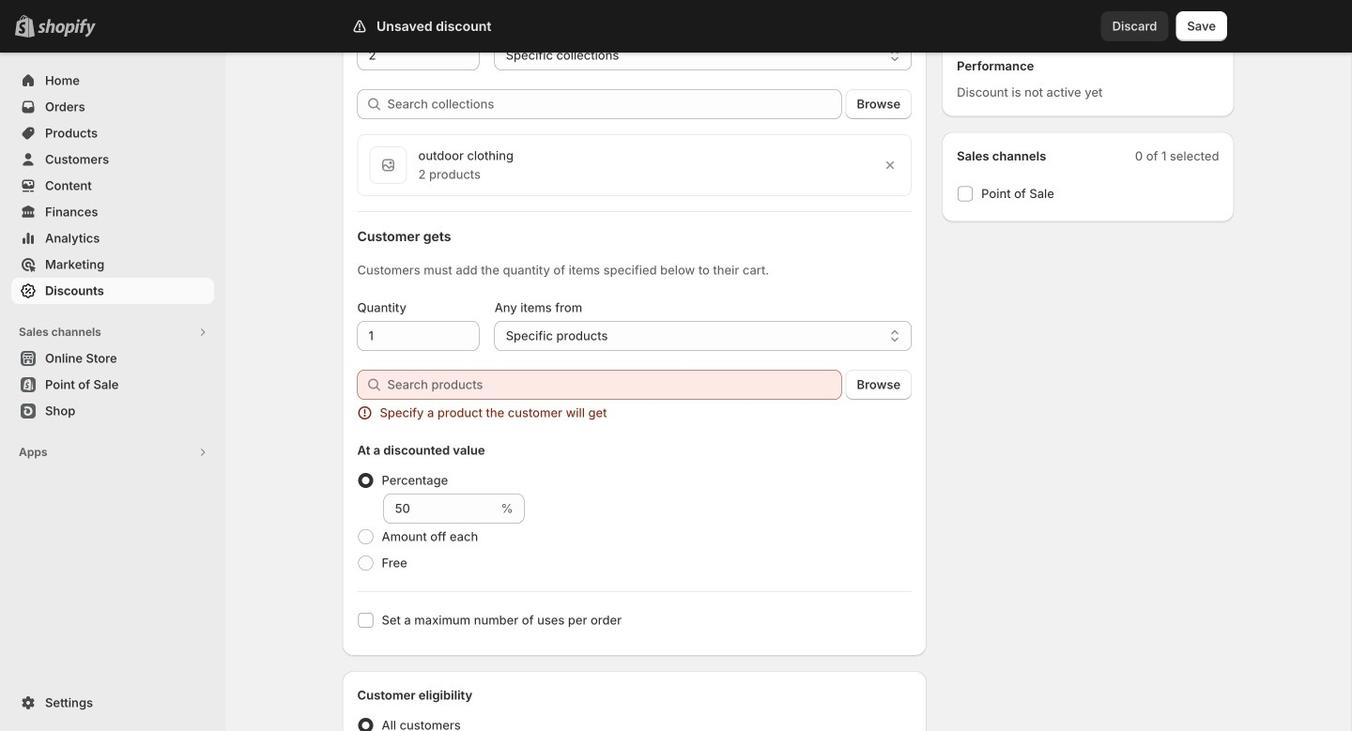 Task type: describe. For each thing, give the bounding box(es) containing it.
shopify image
[[38, 19, 96, 37]]

Search collections text field
[[387, 89, 842, 119]]



Task type: vqa. For each thing, say whether or not it's contained in the screenshot.
list
no



Task type: locate. For each thing, give the bounding box(es) containing it.
None text field
[[357, 40, 480, 70], [357, 321, 480, 351], [384, 494, 497, 524], [357, 40, 480, 70], [357, 321, 480, 351], [384, 494, 497, 524]]

Search products text field
[[387, 370, 842, 400]]



